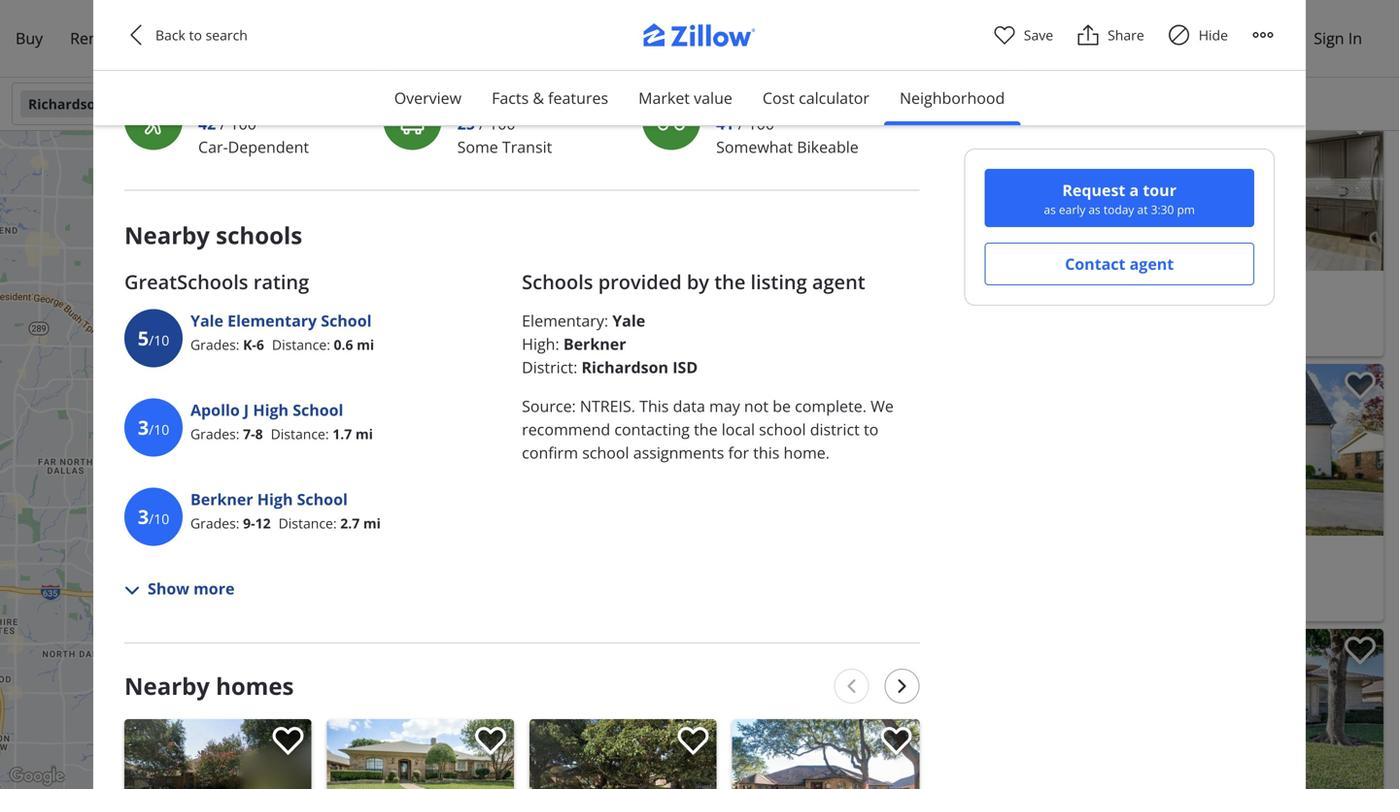 Task type: locate. For each thing, give the bounding box(es) containing it.
chevron down image up bikeable
[[846, 96, 862, 112]]

chevron right image inside property images, use arrow keys to navigate, image 1 of 28 group
[[1350, 704, 1374, 727]]

a left map
[[615, 778, 620, 789]]

1 elementary from the left
[[227, 310, 317, 331]]

as left early
[[1044, 202, 1056, 218]]

/10 up show on the left
[[149, 510, 169, 528]]

neighborhood
[[900, 87, 1005, 108]]

zillow logo image
[[622, 23, 777, 57]]

550k up district
[[531, 338, 556, 352]]

&
[[533, 87, 544, 108]]

for
[[1255, 305, 1274, 323], [728, 442, 749, 463]]

of ten element for berkner high school
[[149, 490, 169, 548]]

high inside apollo j high school grades: 7-8 distance: 1.7 mi
[[253, 400, 289, 421]]

high
[[522, 334, 555, 355], [253, 400, 289, 421], [257, 489, 293, 510]]

0 horizontal spatial price
[[249, 396, 278, 412]]

: up recommend
[[572, 396, 576, 417]]

a for request
[[1129, 180, 1139, 201]]

request a tour as early as today at 3:30 pm
[[1044, 180, 1195, 218]]

0 vertical spatial richardson
[[28, 95, 104, 113]]

/10 inside 5 /10
[[149, 331, 169, 350]]

0 vertical spatial $10,000
[[306, 396, 349, 412]]

0 horizontal spatial save this home image
[[992, 107, 1023, 135]]

distance: inside berkner high school grades: 9-12 distance: 2.7 mi
[[278, 514, 337, 533]]

0 vertical spatial save this home image
[[1345, 372, 1376, 401]]

sale
[[1277, 305, 1302, 323]]

/10 left apollo
[[149, 421, 169, 439]]

/10 for berkner high school
[[149, 510, 169, 528]]

chevron right image inside property images, use arrow keys to navigate, image 1 of 30 group
[[1350, 439, 1374, 462]]

high right j
[[253, 400, 289, 421]]

0 vertical spatial to
[[189, 26, 202, 44]]

chevron left image up early
[[1048, 173, 1072, 197]]

school up 440k
[[297, 489, 348, 510]]

42 / 100 car-dependent
[[198, 113, 309, 157]]

chevron left image for property images, use arrow keys to navigate, image 1 of 38 "group"
[[696, 439, 719, 462]]

back to search link
[[124, 23, 270, 47]]

richardson inside elementary : yale high : berkner district : richardson isd
[[581, 357, 668, 378]]

of ten element for apollo j high school
[[149, 401, 169, 459]]

save button
[[993, 23, 1053, 47]]

10)
[[833, 639, 851, 655]]

440k link
[[324, 509, 363, 527]]

2 vertical spatial 550k link
[[208, 530, 247, 547]]

distance: down 509k
[[271, 425, 329, 443]]

2 chevron right image from the top
[[1350, 704, 1374, 727]]

1 grades: from the top
[[190, 336, 239, 354]]

minus image
[[623, 743, 644, 763]]

mi right 2.7
[[363, 514, 381, 533]]

3 up show on the left
[[138, 504, 149, 530]]

0 vertical spatial distance:
[[272, 336, 330, 354]]

2 vertical spatial mi
[[363, 514, 381, 533]]

2 nearby from the top
[[124, 671, 210, 702]]

2 horizontal spatial 550k
[[531, 338, 556, 352]]

school down be
[[759, 419, 806, 440]]

2 horizontal spatial / 100
[[738, 113, 774, 134]]

distance: inside apollo j high school grades: 7-8 distance: 1.7 mi
[[271, 425, 329, 443]]

a inside 'request a tour as early as today at 3:30 pm'
[[1129, 180, 1139, 201]]

1810 campbell trl, richardson, tx 75082 image
[[732, 720, 919, 790]]

3 / 100 from the left
[[738, 113, 774, 134]]

of ten element up show on the left
[[149, 490, 169, 548]]

home
[[183, 28, 227, 49]]

2 vertical spatial of ten element
[[149, 490, 169, 548]]

chevron down image inside filters element
[[846, 96, 862, 112]]

2 elementary from the left
[[522, 310, 604, 331]]

2 as from the left
[[1089, 202, 1101, 218]]

/ 100
[[220, 113, 256, 134], [479, 113, 515, 134], [738, 113, 774, 134]]

0 horizontal spatial yale
[[190, 310, 223, 331]]

mi inside berkner high school grades: 9-12 distance: 2.7 mi
[[363, 514, 381, 533]]

to
[[189, 26, 202, 44], [864, 419, 879, 440]]

terms
[[516, 778, 543, 789]]

skip link list tab list
[[379, 71, 1020, 126]]

isd
[[673, 357, 698, 378]]

1 vertical spatial grades:
[[190, 425, 239, 443]]

3 /10 left apollo
[[138, 414, 169, 441]]

0 horizontal spatial cut:
[[281, 396, 303, 412]]

agent right listing
[[812, 269, 865, 295]]

2 vertical spatial chevron down image
[[574, 749, 588, 763]]

0 vertical spatial berkner
[[563, 334, 626, 355]]

1 vertical spatial school
[[293, 400, 343, 421]]

to right the back
[[189, 26, 202, 44]]

$10,000 left '(dec'
[[759, 639, 802, 655]]

0 horizontal spatial 550k link
[[208, 530, 247, 547]]

/ 100 for 25
[[479, 113, 515, 134]]

3 left bds
[[1046, 305, 1054, 323]]

0 horizontal spatial as
[[1044, 202, 1056, 218]]

be
[[773, 396, 791, 417]]

terms of use
[[516, 778, 573, 789]]

property images, use arrow keys to navigate, image 1 of 36 group
[[686, 630, 1031, 790]]

cut: left 509k
[[281, 396, 303, 412]]

yale down the greatschools rating
[[190, 310, 223, 331]]

1 /10 from the top
[[149, 331, 169, 350]]

1 horizontal spatial to
[[864, 419, 879, 440]]

school inside yale elementary school grades: k-6 distance: 0.6 mi
[[321, 310, 372, 331]]

richardson up .
[[581, 357, 668, 378]]

0 vertical spatial mi
[[357, 336, 374, 354]]

rentals
[[1074, 28, 1127, 49]]

1 horizontal spatial chevron right image
[[1350, 173, 1374, 197]]

sqft
[[1175, 305, 1200, 323]]

0 vertical spatial chevron right image
[[1350, 439, 1374, 462]]

1 vertical spatial school
[[582, 442, 629, 463]]

0 vertical spatial 550k
[[531, 338, 556, 352]]

cut: for $10,000 (dec 10)
[[734, 639, 756, 655]]

1 horizontal spatial richardson
[[581, 357, 668, 378]]

property images, use arrow keys to navigate, image 1 of 28 group
[[1039, 630, 1384, 790]]

0 horizontal spatial 550k
[[215, 531, 240, 546]]

0 vertical spatial price
[[249, 396, 278, 412]]

nearby for nearby homes
[[124, 671, 210, 702]]

405 grace dr, richardson, tx 75081 image
[[1039, 99, 1384, 271]]

1 horizontal spatial yale
[[612, 310, 645, 331]]

1 horizontal spatial agent
[[1130, 254, 1174, 274]]

mi right 0.6
[[357, 336, 374, 354]]

1 vertical spatial save this home image
[[1345, 637, 1376, 666]]

550k link down 400k link
[[208, 530, 247, 547]]

nearby up 1808 campbell trl, richardson, tx 75082 image
[[124, 671, 210, 702]]

0 vertical spatial 550k link
[[524, 336, 563, 354]]

0 horizontal spatial data
[[420, 778, 439, 789]]

0 horizontal spatial / 100
[[220, 113, 256, 134]]

0 vertical spatial grades:
[[190, 336, 239, 354]]

42
[[198, 113, 216, 134]]

save this home button for property images, use arrow keys to navigate, image 1 of 23 group in the top of the page
[[976, 99, 1031, 154]]

2402 aspen st, richardson, tx 75082 image
[[233, 387, 511, 559], [511, 387, 789, 559]]

school up 1.7
[[293, 400, 343, 421]]

1 horizontal spatial for
[[1255, 305, 1274, 323]]

/ 100 down "facts" at the top left of the page
[[479, 113, 515, 134]]

3 /10 from the top
[[149, 510, 169, 528]]

mi inside apollo j high school grades: 7-8 distance: 1.7 mi
[[355, 425, 373, 443]]

school down recommend
[[582, 442, 629, 463]]

save this home image
[[1345, 372, 1376, 401], [1345, 637, 1376, 666]]

mi inside yale elementary school grades: k-6 distance: 0.6 mi
[[357, 336, 374, 354]]

509k
[[309, 397, 333, 412]]

1 save this home image from the left
[[992, 107, 1023, 135]]

509k link
[[302, 396, 340, 413]]

1 horizontal spatial elementary
[[522, 310, 604, 331]]

price right j
[[249, 396, 278, 412]]

1 horizontal spatial school
[[759, 419, 806, 440]]

1 as from the left
[[1044, 202, 1056, 218]]

a
[[1129, 180, 1139, 201], [615, 778, 620, 789]]

3 /10
[[138, 414, 169, 441], [138, 504, 169, 530]]

550k left 9-
[[215, 531, 240, 546]]

chevron right image
[[1350, 173, 1374, 197], [894, 679, 910, 695]]

cost calculator button
[[747, 71, 885, 125]]

data right this
[[673, 396, 705, 417]]

25 link
[[457, 112, 475, 135]]

1 vertical spatial to
[[864, 419, 879, 440]]

0 horizontal spatial berkner
[[190, 489, 253, 510]]

berkner up 9-
[[190, 489, 253, 510]]

for inside this data may not be complete. we recommend contacting the local school district to confirm school assignments for this home.
[[728, 442, 749, 463]]

agent up '2,399'
[[1130, 254, 1174, 274]]

of ten element down greatschools
[[149, 311, 169, 370]]

market
[[638, 87, 690, 108]]

mi for 5
[[357, 336, 374, 354]]

getting around
[[124, 24, 301, 56]]

agent inside button
[[1130, 254, 1174, 274]]

high up 12
[[257, 489, 293, 510]]

1 vertical spatial data
[[420, 778, 439, 789]]

0 horizontal spatial to
[[189, 26, 202, 44]]

nearby
[[124, 220, 210, 251], [124, 671, 210, 702]]

2 vertical spatial grades:
[[190, 514, 239, 533]]

nearby up greatschools
[[124, 220, 210, 251]]

chevron left image
[[124, 23, 148, 47], [696, 173, 719, 197], [1048, 173, 1072, 197], [696, 439, 719, 462], [844, 679, 859, 695]]

save this home image
[[992, 107, 1023, 135], [1345, 107, 1376, 135]]

back
[[155, 26, 185, 44]]

7-
[[243, 425, 255, 443]]

sell
[[131, 28, 156, 49]]

price up chevron left icon
[[701, 639, 731, 655]]

1 vertical spatial chevron down image
[[124, 583, 140, 599]]

2 /10 from the top
[[149, 421, 169, 439]]

grades: left k-
[[190, 336, 239, 354]]

cut: inside map 'region'
[[281, 396, 303, 412]]

this data may not be complete. we recommend contacting the local school district to confirm school assignments for this home.
[[522, 396, 894, 463]]

save this home button for property images, use arrow keys to navigate, image 1 of 30 group
[[1329, 364, 1384, 419]]

526 tiffany trl, richardson, tx 75081 image
[[1039, 630, 1384, 790]]

3 for high
[[138, 504, 149, 530]]

1 / 100 from the left
[[220, 113, 256, 134]]

for down local
[[728, 442, 749, 463]]

chevron left image for property images, use arrow keys to navigate, image 1 of 23 group in the top of the page
[[696, 173, 719, 197]]

data inside this data may not be complete. we recommend contacting the local school district to confirm school assignments for this home.
[[673, 396, 705, 417]]

berkner inside elementary : yale high : berkner district : richardson isd
[[563, 334, 626, 355]]

0 horizontal spatial $10,000
[[306, 396, 349, 412]]

school
[[759, 419, 806, 440], [582, 442, 629, 463]]

1 horizontal spatial as
[[1089, 202, 1101, 218]]

1 horizontal spatial berkner
[[563, 334, 626, 355]]

1 vertical spatial 3 /10
[[138, 504, 169, 530]]

chevron down image left show on the left
[[124, 583, 140, 599]]

mi right 1.7
[[355, 425, 373, 443]]

550k link
[[524, 336, 563, 354], [319, 412, 357, 430], [208, 530, 247, 547]]

1 vertical spatial /10
[[149, 421, 169, 439]]

home loans
[[183, 28, 274, 49]]

0 vertical spatial cut:
[[281, 396, 303, 412]]

0 vertical spatial high
[[522, 334, 555, 355]]

3 /10 up show on the left
[[138, 504, 169, 530]]

high up district
[[522, 334, 555, 355]]

manage rentals link
[[998, 16, 1141, 61]]

550k link down 509k
[[319, 412, 357, 430]]

more image
[[1251, 23, 1275, 47]]

2 / 100 from the left
[[479, 113, 515, 134]]

chevron right image
[[1350, 439, 1374, 462], [1350, 704, 1374, 727]]

grades: inside yale elementary school grades: k-6 distance: 0.6 mi
[[190, 336, 239, 354]]

0 vertical spatial chevron right image
[[1350, 173, 1374, 197]]

greatschools rating
[[124, 269, 309, 295]]

0 horizontal spatial elementary
[[227, 310, 317, 331]]

save
[[1024, 26, 1053, 44]]

0 horizontal spatial richardson
[[28, 95, 104, 113]]

price inside map 'region'
[[249, 396, 278, 412]]

school up 0.6
[[321, 310, 372, 331]]

the right by
[[714, 269, 746, 295]]

400k link
[[229, 504, 268, 521]]

1 chevron right image from the top
[[1350, 439, 1374, 462]]

2 grades: from the top
[[190, 425, 239, 443]]

550k down 509k
[[326, 414, 350, 428]]

0 vertical spatial of ten element
[[149, 311, 169, 370]]

sell link
[[117, 16, 169, 61]]

bikeable
[[797, 136, 859, 157]]

a up 'at'
[[1129, 180, 1139, 201]]

0 horizontal spatial agent
[[812, 269, 865, 295]]

distance: left 2.7
[[278, 514, 337, 533]]

distance: down yale elementary school link at top left
[[272, 336, 330, 354]]

2 vertical spatial /10
[[149, 510, 169, 528]]

the down may at the right bottom of page
[[694, 419, 718, 440]]

1 horizontal spatial save this home image
[[1345, 107, 1376, 135]]

3 /10 for apollo
[[138, 414, 169, 441]]

.
[[631, 396, 635, 417]]

1 horizontal spatial data
[[673, 396, 705, 417]]

1 horizontal spatial a
[[1129, 180, 1139, 201]]

house
[[1211, 305, 1252, 323]]

chevron down image
[[846, 96, 862, 112], [124, 583, 140, 599], [574, 749, 588, 763]]

1 vertical spatial high
[[253, 400, 289, 421]]

bds
[[1058, 305, 1081, 323]]

1 vertical spatial berkner
[[190, 489, 253, 510]]

0.6
[[334, 336, 353, 354]]

provided
[[598, 269, 682, 295]]

property images, use arrow keys to navigate, image 1 of 40 group
[[1039, 99, 1384, 275]]

error
[[644, 778, 665, 789]]

chevron right image for property images, use arrow keys to navigate, image 1 of 28 group
[[1350, 704, 1374, 727]]

1 vertical spatial cut:
[[734, 639, 756, 655]]

$10,000 inside map 'region'
[[306, 396, 349, 412]]

grades: left 9-
[[190, 514, 239, 533]]

chevron down image
[[389, 96, 405, 112], [513, 96, 528, 112], [695, 96, 711, 112], [964, 96, 980, 112]]

1 vertical spatial mi
[[355, 425, 373, 443]]

help
[[1251, 28, 1285, 49]]

1 vertical spatial for
[[728, 442, 749, 463]]

chevron left image left local
[[696, 439, 719, 462]]

2 horizontal spatial chevron down image
[[846, 96, 862, 112]]

for left sale
[[1255, 305, 1274, 323]]

/ 100 for 42
[[220, 113, 256, 134]]

2 vertical spatial 550k
[[215, 531, 240, 546]]

this
[[753, 442, 780, 463]]

1 of ten element from the top
[[149, 311, 169, 370]]

0 horizontal spatial chevron down image
[[124, 583, 140, 599]]

school inside apollo j high school grades: 7-8 distance: 1.7 mi
[[293, 400, 343, 421]]

/ 100 up somewhat
[[738, 113, 774, 134]]

1 vertical spatial richardson
[[581, 357, 668, 378]]

richardson left tx
[[28, 95, 104, 113]]

1 horizontal spatial $10,000
[[759, 639, 802, 655]]

/ 100 right 42 on the left
[[220, 113, 256, 134]]

rent
[[70, 28, 104, 49]]

berkner high school link
[[190, 488, 348, 511]]

1 vertical spatial nearby
[[124, 671, 210, 702]]

save this home image down in
[[1345, 107, 1376, 135]]

4 chevron down image from the left
[[964, 96, 980, 112]]

1 horizontal spatial cut:
[[734, 639, 756, 655]]

1 vertical spatial of ten element
[[149, 401, 169, 459]]

today
[[1104, 202, 1134, 218]]

somewhat
[[716, 136, 793, 157]]

3 of ten element from the top
[[149, 490, 169, 548]]

$10,000 for $10,000 (dec 10)
[[759, 639, 802, 655]]

chevron down image up 'report' at the left of page
[[574, 749, 588, 763]]

/ 100 inside 41 / 100 somewhat bikeable
[[738, 113, 774, 134]]

2 vertical spatial high
[[257, 489, 293, 510]]

1 chevron down image from the left
[[389, 96, 405, 112]]

/10 for apollo j high school
[[149, 421, 169, 439]]

elementary down schools
[[522, 310, 604, 331]]

facts
[[492, 87, 529, 108]]

the inside this data may not be complete. we recommend contacting the local school district to confirm school assignments for this home.
[[694, 419, 718, 440]]

1 vertical spatial chevron right image
[[894, 679, 910, 695]]

1 vertical spatial distance:
[[271, 425, 329, 443]]

0 horizontal spatial a
[[615, 778, 620, 789]]

save this home image down heart 'icon'
[[992, 107, 1023, 135]]

share image
[[1077, 23, 1100, 47]]

distance: inside yale elementary school grades: k-6 distance: 0.6 mi
[[272, 336, 330, 354]]

/10 down greatschools
[[149, 331, 169, 350]]

0 vertical spatial chevron down image
[[846, 96, 862, 112]]

1 horizontal spatial price
[[701, 639, 731, 655]]

yale down provided
[[612, 310, 645, 331]]

rating
[[253, 269, 309, 295]]

3 grades: from the top
[[190, 514, 239, 533]]

chevron left image down somewhat
[[696, 173, 719, 197]]

overview
[[394, 87, 462, 108]]

map data ©2024 google
[[398, 778, 504, 789]]

$10,000
[[306, 396, 349, 412], [759, 639, 802, 655]]

400k
[[236, 505, 261, 520]]

confirm
[[522, 442, 578, 463]]

complete.
[[795, 396, 867, 417]]

of
[[545, 778, 554, 789]]

list
[[117, 712, 927, 790]]

550k link up district
[[524, 336, 563, 354]]

$10,000 up 1.7
[[306, 396, 349, 412]]

chevron left image inside property images, use arrow keys to navigate, image 1 of 38 "group"
[[696, 439, 719, 462]]

j
[[244, 400, 249, 421]]

grades: down apollo
[[190, 425, 239, 443]]

2 chevron down image from the left
[[513, 96, 528, 112]]

school inside berkner high school grades: 9-12 distance: 2.7 mi
[[297, 489, 348, 510]]

of ten element left apollo
[[149, 401, 169, 459]]

chevron left image
[[696, 704, 719, 727]]

0 vertical spatial 3 /10
[[138, 414, 169, 441]]

0 vertical spatial data
[[673, 396, 705, 417]]

3 left apollo
[[138, 414, 149, 441]]

show more button
[[124, 578, 235, 601], [124, 578, 235, 601]]

cut: for $10,000 (nov 9)
[[281, 396, 303, 412]]

1 vertical spatial chevron right image
[[1350, 704, 1374, 727]]

source : ntreis .
[[522, 396, 639, 417]]

2 vertical spatial distance:
[[278, 514, 337, 533]]

yale
[[190, 310, 223, 331], [612, 310, 645, 331]]

map
[[623, 778, 642, 789]]

1 3 /10 from the top
[[138, 414, 169, 441]]

0 vertical spatial a
[[1129, 180, 1139, 201]]

berkner up district
[[563, 334, 626, 355]]

3 ba
[[1095, 305, 1123, 323]]

chevron left image inside property images, use arrow keys to navigate, image 1 of 23 group
[[696, 173, 719, 197]]

/ 100 inside the 42 / 100 car-dependent
[[220, 113, 256, 134]]

k-
[[243, 336, 256, 354]]

2 of ten element from the top
[[149, 401, 169, 459]]

hide image
[[1168, 23, 1191, 47]]

of ten element
[[149, 311, 169, 370], [149, 401, 169, 459], [149, 490, 169, 548]]

to down we
[[864, 419, 879, 440]]

terms of use link
[[516, 778, 573, 789]]

as down request
[[1089, 202, 1101, 218]]

1 vertical spatial $10,000
[[759, 639, 802, 655]]

bike image
[[656, 105, 687, 137]]

property images, use arrow keys to navigate, image 1 of 25 group
[[1039, 0, 1384, 6]]

2 yale from the left
[[612, 310, 645, 331]]

1 nearby from the top
[[124, 220, 210, 251]]

property images, use arrow keys to navigate, image 1 of 30 group
[[1039, 364, 1384, 541]]

0 horizontal spatial chevron right image
[[894, 679, 910, 695]]

0 vertical spatial for
[[1255, 305, 1274, 323]]

0 horizontal spatial for
[[728, 442, 749, 463]]

2 3 /10 from the top
[[138, 504, 169, 530]]

1 horizontal spatial / 100
[[479, 113, 515, 134]]

cut: left '(dec'
[[734, 639, 756, 655]]

1 yale from the left
[[190, 310, 223, 331]]

yale inside yale elementary school grades: k-6 distance: 0.6 mi
[[190, 310, 223, 331]]

1 horizontal spatial 550k
[[326, 414, 350, 428]]

437 hanbee st, richardson, tx 75080 image
[[1039, 364, 1384, 536]]

grades: inside apollo j high school grades: 7-8 distance: 1.7 mi
[[190, 425, 239, 443]]

2 save this home image from the left
[[1345, 107, 1376, 135]]

recommend
[[522, 419, 610, 440]]

1 vertical spatial 550k link
[[319, 412, 357, 430]]

0 vertical spatial school
[[321, 310, 372, 331]]

manage
[[1012, 28, 1069, 49]]

chevron left image inside property images, use arrow keys to navigate, image 1 of 40 group
[[1048, 173, 1072, 197]]

data right map
[[420, 778, 439, 789]]

/10
[[149, 331, 169, 350], [149, 421, 169, 439], [149, 510, 169, 528]]

3 /10 for berkner
[[138, 504, 169, 530]]

grades: for 3
[[190, 514, 239, 533]]

1 save this home image from the top
[[1345, 372, 1376, 401]]

0 vertical spatial /10
[[149, 331, 169, 350]]

0 horizontal spatial school
[[582, 442, 629, 463]]

grades: inside berkner high school grades: 9-12 distance: 2.7 mi
[[190, 514, 239, 533]]

google image
[[5, 765, 69, 790]]

/ 100 inside 25 / 100 some transit
[[479, 113, 515, 134]]

elementary up 6
[[227, 310, 317, 331]]



Task type: describe. For each thing, give the bounding box(es) containing it.
ba
[[1107, 305, 1123, 323]]

schools
[[522, 269, 593, 295]]

2,399 sqft
[[1137, 305, 1200, 323]]

2300 woodglen dr, richardson, tx 75082 image
[[686, 99, 1031, 271]]

price for price cut: $10,000 (dec 10)
[[701, 639, 731, 655]]

3 for j
[[138, 414, 149, 441]]

chevron right image for property images, use arrow keys to navigate, image 1 of 30 group
[[1350, 439, 1374, 462]]

100 n lois ln, richardson, tx 75081 image
[[686, 630, 1031, 790]]

yale elementary school grades: k-6 distance: 0.6 mi
[[190, 310, 374, 354]]

41
[[716, 113, 734, 134]]

apollo
[[190, 400, 240, 421]]

around
[[217, 24, 301, 56]]

some
[[457, 136, 498, 157]]

property images, use arrow keys to navigate, image 1 of 27 group
[[0, 387, 789, 559]]

/10 for yale elementary school
[[149, 331, 169, 350]]

property images, use arrow keys to navigate, image 1 of 38 group
[[686, 364, 1031, 536]]

3 chevron down image from the left
[[695, 96, 711, 112]]

2 horizontal spatial 550k link
[[524, 336, 563, 354]]

school for 5
[[321, 310, 372, 331]]

price for price cut: $10,000 (nov 9)
[[249, 396, 278, 412]]

advertise
[[1154, 28, 1222, 49]]

save this home image inside button
[[1345, 372, 1376, 401]]

in
[[1348, 28, 1362, 49]]

2 2402 aspen st, richardson, tx 75082 image from the left
[[511, 387, 789, 559]]

car-
[[198, 136, 228, 157]]

save this home button for property images, use arrow keys to navigate, image 1 of 40 group
[[1329, 99, 1384, 154]]

41 link
[[716, 112, 734, 135]]

: up 'source : ntreis .'
[[573, 357, 577, 378]]

pedestrian image
[[138, 105, 169, 137]]

loans
[[231, 28, 274, 49]]

value
[[694, 87, 732, 108]]

heart image
[[993, 23, 1016, 47]]

1804 campbell trl, richardson, tx 75082 image
[[327, 720, 514, 790]]

1 horizontal spatial 550k link
[[319, 412, 357, 430]]

assignments
[[633, 442, 724, 463]]

1808 campbell trl, richardson, tx 75082 image
[[124, 720, 311, 790]]

3 left ba
[[1095, 305, 1103, 323]]

buy
[[16, 28, 43, 49]]

455k
[[228, 571, 253, 585]]

data for map
[[420, 778, 439, 789]]

schools
[[216, 220, 302, 251]]

nearby schools
[[124, 220, 302, 251]]

1.7
[[332, 425, 352, 443]]

9-
[[243, 514, 255, 533]]

tour
[[1143, 180, 1177, 201]]

(dec
[[805, 639, 830, 655]]

google
[[473, 778, 504, 789]]

/ 100 for 41
[[738, 113, 774, 134]]

manage rentals
[[1012, 28, 1127, 49]]

apollo j high school link
[[190, 399, 343, 422]]

5
[[138, 325, 149, 352]]

bus image
[[397, 105, 428, 137]]

grades: for 5
[[190, 336, 239, 354]]

25 / 100 some transit
[[457, 113, 552, 157]]

search
[[206, 26, 248, 44]]

$10,000 for $10,000 (nov 9)
[[306, 396, 349, 412]]

3 bds
[[1046, 305, 1081, 323]]

greatschools
[[124, 269, 248, 295]]

0 vertical spatial the
[[714, 269, 746, 295]]

share
[[1108, 26, 1144, 44]]

elementary : yale high : berkner district : richardson isd
[[522, 310, 698, 378]]

distance: for 5
[[272, 336, 330, 354]]

chevron right image inside property images, use arrow keys to navigate, image 1 of 40 group
[[1350, 173, 1374, 197]]

sign in
[[1314, 28, 1362, 49]]

mi for 3
[[363, 514, 381, 533]]

455k link
[[221, 569, 259, 587]]

contact agent button
[[985, 243, 1254, 286]]

save this home image for property images, use arrow keys to navigate, image 1 of 40 group
[[1345, 107, 1376, 135]]

price cut: $10,000 (nov 9)
[[249, 396, 393, 412]]

source
[[522, 396, 572, 417]]

25
[[457, 113, 475, 134]]

hide
[[1199, 26, 1228, 44]]

getting
[[124, 24, 211, 56]]

high inside berkner high school grades: 9-12 distance: 2.7 mi
[[257, 489, 293, 510]]

calculator
[[799, 87, 869, 108]]

$529,900
[[241, 565, 325, 591]]

1 2402 aspen st, richardson, tx 75082 image from the left
[[233, 387, 511, 559]]

(nov
[[352, 396, 380, 412]]

sign
[[1314, 28, 1344, 49]]

buy link
[[2, 16, 57, 61]]

contacting
[[614, 419, 690, 440]]

main navigation
[[0, 0, 1399, 78]]

transit
[[502, 136, 552, 157]]

ntreis
[[580, 396, 631, 417]]

to inside this data may not be complete. we recommend contacting the local school district to confirm school assignments for this home.
[[864, 419, 879, 440]]

richardson inside filters element
[[28, 95, 104, 113]]

berkner high school grades: 9-12 distance: 2.7 mi
[[190, 489, 381, 533]]

nearby homes
[[124, 671, 294, 702]]

we
[[871, 396, 894, 417]]

schools provided by the listing agent
[[522, 269, 865, 295]]

- house for sale
[[1203, 305, 1302, 323]]

2 save this home image from the top
[[1345, 637, 1376, 666]]

chevron left image left the back
[[124, 23, 148, 47]]

may
[[709, 396, 740, 417]]

chevron left image down the 10)
[[844, 679, 859, 695]]

elementary inside elementary : yale high : berkner district : richardson isd
[[522, 310, 604, 331]]

more
[[193, 578, 235, 599]]

a for report
[[615, 778, 620, 789]]

home.
[[784, 442, 830, 463]]

berkner inside berkner high school grades: 9-12 distance: 2.7 mi
[[190, 489, 253, 510]]

2.7
[[340, 514, 360, 533]]

elementary inside yale elementary school grades: k-6 distance: 0.6 mi
[[227, 310, 317, 331]]

0 vertical spatial school
[[759, 419, 806, 440]]

chevron left image for property images, use arrow keys to navigate, image 1 of 40 group
[[1048, 173, 1072, 197]]

by
[[687, 269, 709, 295]]

district
[[522, 357, 573, 378]]

1806 campbell trl, richardson, tx 75082 image
[[686, 364, 1031, 536]]

3 for ba
[[1046, 305, 1054, 323]]

home loans link
[[169, 16, 288, 61]]

district
[[810, 419, 860, 440]]

map region
[[0, 123, 865, 790]]

1 vertical spatial 550k
[[326, 414, 350, 428]]

property images, use arrow keys to navigate, image 1 of 23 group
[[686, 99, 1031, 275]]

show
[[148, 578, 189, 599]]

back to search
[[155, 26, 248, 44]]

: up district
[[555, 334, 559, 355]]

: down provided
[[604, 310, 608, 331]]

report a map error
[[584, 778, 665, 789]]

local
[[722, 419, 755, 440]]

dependent
[[228, 136, 309, 157]]

cost
[[763, 87, 795, 108]]

of ten element for yale elementary school
[[149, 311, 169, 370]]

cost calculator
[[763, 87, 869, 108]]

yale inside elementary : yale high : berkner district : richardson isd
[[612, 310, 645, 331]]

yale elementary school link
[[190, 309, 372, 333]]

data for this
[[673, 396, 705, 417]]

save this home image for property images, use arrow keys to navigate, image 1 of 23 group in the top of the page
[[992, 107, 1023, 135]]

8
[[255, 425, 263, 443]]

school for 3
[[297, 489, 348, 510]]

nearby for nearby schools
[[124, 220, 210, 251]]

high inside elementary : yale high : berkner district : richardson isd
[[522, 334, 555, 355]]

1805 normandy dr, richardson, tx 75082 image
[[530, 720, 717, 790]]

request
[[1062, 180, 1125, 201]]

not
[[744, 396, 769, 417]]

market value
[[638, 87, 732, 108]]

show more
[[148, 578, 235, 599]]

rent link
[[57, 16, 117, 61]]

2,399
[[1137, 305, 1172, 323]]

filters element
[[0, 78, 1399, 131]]

neighborhood button
[[884, 71, 1020, 125]]

distance: for 3
[[278, 514, 337, 533]]

shortcuts
[[345, 778, 387, 789]]



Task type: vqa. For each thing, say whether or not it's contained in the screenshot.


